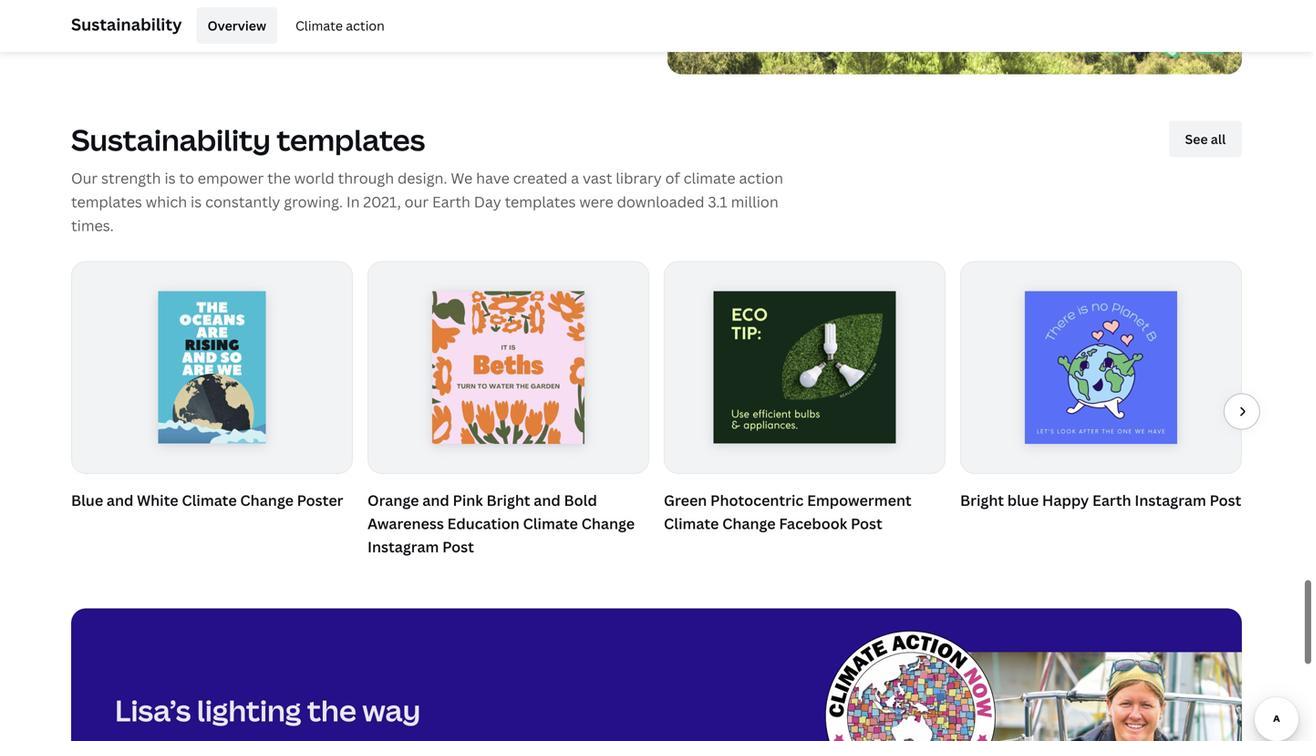 Task type: locate. For each thing, give the bounding box(es) containing it.
and
[[107, 491, 134, 510], [422, 491, 449, 510], [534, 491, 561, 510]]

1 horizontal spatial bright
[[960, 491, 1004, 510]]

is left the "to"
[[165, 168, 176, 188]]

all
[[1211, 131, 1226, 148]]

1 vertical spatial earth
[[1093, 491, 1132, 510]]

is down the "to"
[[191, 192, 202, 212]]

a
[[571, 168, 579, 188]]

0 horizontal spatial and
[[107, 491, 134, 510]]

lisa's
[[115, 691, 191, 731]]

2 horizontal spatial post
[[1210, 491, 1242, 510]]

white
[[137, 491, 178, 510]]

earth down the 'we' on the left of the page
[[432, 192, 471, 212]]

post inside the green photocentric empowerment climate change facebook post
[[851, 514, 883, 533]]

green photocentric empowerment climate change facebook post
[[664, 491, 912, 533]]

orange and pink bright and bold awareness education climate change instagram post link
[[368, 489, 649, 559]]

1 sustainability from the top
[[71, 13, 182, 36]]

0 horizontal spatial the
[[267, 168, 291, 188]]

and right blue
[[107, 491, 134, 510]]

templates up times.
[[71, 192, 142, 212]]

pink
[[453, 491, 483, 510]]

design.
[[398, 168, 447, 188]]

0 vertical spatial the
[[267, 168, 291, 188]]

orange and pink bright and bold awareness education climate change instagram post image
[[432, 291, 585, 444]]

earth inside sustainability templates our strength is to empower the world through design. we have created a vast library of climate action templates which is constantly growing. in 2021, our earth day templates were downloaded 3.1 million times.
[[432, 192, 471, 212]]

templates
[[277, 120, 425, 160], [71, 192, 142, 212], [505, 192, 576, 212]]

bright up the education
[[487, 491, 530, 510]]

lisa's lighting the way
[[115, 691, 421, 731]]

0 horizontal spatial bright
[[487, 491, 530, 510]]

2021,
[[363, 192, 401, 212]]

0 horizontal spatial is
[[165, 168, 176, 188]]

2 horizontal spatial and
[[534, 491, 561, 510]]

0 horizontal spatial earth
[[432, 192, 471, 212]]

action inside sustainability templates our strength is to empower the world through design. we have created a vast library of climate action templates which is constantly growing. in 2021, our earth day templates were downloaded 3.1 million times.
[[739, 168, 783, 188]]

is
[[165, 168, 176, 188], [191, 192, 202, 212]]

bright left blue
[[960, 491, 1004, 510]]

green
[[664, 491, 707, 510]]

downloaded
[[617, 192, 705, 212]]

change
[[240, 491, 294, 510], [581, 514, 635, 533], [722, 514, 776, 533]]

1 vertical spatial post
[[851, 514, 883, 533]]

1 vertical spatial instagram
[[368, 537, 439, 557]]

menu bar
[[189, 7, 396, 44]]

0 horizontal spatial change
[[240, 491, 294, 510]]

1 horizontal spatial change
[[581, 514, 635, 533]]

1 horizontal spatial earth
[[1093, 491, 1132, 510]]

1 horizontal spatial templates
[[277, 120, 425, 160]]

0 vertical spatial is
[[165, 168, 176, 188]]

sustainability inside sustainability templates our strength is to empower the world through design. we have created a vast library of climate action templates which is constantly growing. in 2021, our earth day templates were downloaded 3.1 million times.
[[71, 120, 271, 160]]

templates up through
[[277, 120, 425, 160]]

earth right happy
[[1093, 491, 1132, 510]]

climate right white
[[182, 491, 237, 510]]

climate right 'overview' link
[[295, 17, 343, 34]]

climate down the 'green'
[[664, 514, 719, 533]]

times.
[[71, 216, 114, 235]]

change inside the green photocentric empowerment climate change facebook post
[[722, 514, 776, 533]]

bright blue happy earth instagram post link
[[960, 489, 1242, 512]]

happy
[[1042, 491, 1089, 510]]

1 and from the left
[[107, 491, 134, 510]]

bright blue happy earth instagram post
[[960, 491, 1242, 510]]

bright inside the orange and pink bright and bold awareness education climate change instagram post
[[487, 491, 530, 510]]

created
[[513, 168, 568, 188]]

1 vertical spatial action
[[739, 168, 783, 188]]

0 vertical spatial earth
[[432, 192, 471, 212]]

climate action link
[[285, 7, 396, 44]]

1 horizontal spatial post
[[851, 514, 883, 533]]

0 horizontal spatial action
[[346, 17, 385, 34]]

lighting
[[197, 691, 301, 731]]

2 vertical spatial post
[[442, 537, 474, 557]]

0 vertical spatial sustainability
[[71, 13, 182, 36]]

sustainability
[[71, 13, 182, 36], [71, 120, 271, 160]]

the left way
[[307, 691, 356, 731]]

and left bold
[[534, 491, 561, 510]]

menu bar containing overview
[[189, 7, 396, 44]]

0 horizontal spatial post
[[442, 537, 474, 557]]

2 horizontal spatial change
[[722, 514, 776, 533]]

change left poster
[[240, 491, 294, 510]]

templates down created at the top of the page
[[505, 192, 576, 212]]

sustainability for sustainability templates our strength is to empower the world through design. we have created a vast library of climate action templates which is constantly growing. in 2021, our earth day templates were downloaded 3.1 million times.
[[71, 120, 271, 160]]

sustainability templates our strength is to empower the world through design. we have created a vast library of climate action templates which is constantly growing. in 2021, our earth day templates were downloaded 3.1 million times.
[[71, 120, 783, 235]]

1 horizontal spatial is
[[191, 192, 202, 212]]

0 vertical spatial instagram
[[1135, 491, 1206, 510]]

bright
[[487, 491, 530, 510], [960, 491, 1004, 510]]

action
[[346, 17, 385, 34], [739, 168, 783, 188]]

green photocentric empowerment climate change facebook post link
[[664, 489, 946, 535]]

earth
[[432, 192, 471, 212], [1093, 491, 1132, 510]]

green photocentric empowerment climate change facebook post image
[[714, 291, 896, 444]]

0 vertical spatial action
[[346, 17, 385, 34]]

blue and white climate change poster
[[71, 491, 343, 510]]

vast
[[583, 168, 612, 188]]

climate down bold
[[523, 514, 578, 533]]

0 horizontal spatial instagram
[[368, 537, 439, 557]]

we
[[451, 168, 473, 188]]

orange
[[368, 491, 419, 510]]

change down bold
[[581, 514, 635, 533]]

and left pink
[[422, 491, 449, 510]]

overview
[[208, 17, 266, 34]]

2 and from the left
[[422, 491, 449, 510]]

climate inside the orange and pink bright and bold awareness education climate change instagram post
[[523, 514, 578, 533]]

change for blue and white climate change poster
[[240, 491, 294, 510]]

the left world
[[267, 168, 291, 188]]

action inside 'menu bar'
[[346, 17, 385, 34]]

blue and white climate change poster link
[[71, 489, 353, 512]]

climate
[[295, 17, 343, 34], [182, 491, 237, 510], [523, 514, 578, 533], [664, 514, 719, 533]]

1 vertical spatial the
[[307, 691, 356, 731]]

constantly
[[205, 192, 280, 212]]

post inside the orange and pink bright and bold awareness education climate change instagram post
[[442, 537, 474, 557]]

1 horizontal spatial the
[[307, 691, 356, 731]]

which
[[146, 192, 187, 212]]

1 horizontal spatial instagram
[[1135, 491, 1206, 510]]

poster
[[297, 491, 343, 510]]

blue and white climate change poster image
[[158, 291, 266, 444]]

million
[[731, 192, 779, 212]]

1 vertical spatial sustainability
[[71, 120, 271, 160]]

2 sustainability from the top
[[71, 120, 271, 160]]

post
[[1210, 491, 1242, 510], [851, 514, 883, 533], [442, 537, 474, 557]]

in
[[346, 192, 360, 212]]

change down photocentric at the bottom of page
[[722, 514, 776, 533]]

1 horizontal spatial and
[[422, 491, 449, 510]]

world
[[294, 168, 335, 188]]

instagram inside the orange and pink bright and bold awareness education climate change instagram post
[[368, 537, 439, 557]]

instagram
[[1135, 491, 1206, 510], [368, 537, 439, 557]]

of
[[665, 168, 680, 188]]

1 bright from the left
[[487, 491, 530, 510]]

1 horizontal spatial action
[[739, 168, 783, 188]]

the
[[267, 168, 291, 188], [307, 691, 356, 731]]



Task type: vqa. For each thing, say whether or not it's contained in the screenshot.
Bright Blue Happy Earth Instagram Post image
yes



Task type: describe. For each thing, give the bounding box(es) containing it.
education
[[447, 514, 520, 533]]

have
[[476, 168, 510, 188]]

and for blue
[[107, 491, 134, 510]]

2 horizontal spatial templates
[[505, 192, 576, 212]]

climate action
[[295, 17, 385, 34]]

see
[[1185, 131, 1208, 148]]

bold
[[564, 491, 597, 510]]

empowerment
[[807, 491, 912, 510]]

3 and from the left
[[534, 491, 561, 510]]

change inside the orange and pink bright and bold awareness education climate change instagram post
[[581, 514, 635, 533]]

overview link
[[197, 7, 277, 44]]

orange and pink bright and bold awareness education climate change instagram post
[[368, 491, 635, 557]]

the inside sustainability templates our strength is to empower the world through design. we have created a vast library of climate action templates which is constantly growing. in 2021, our earth day templates were downloaded 3.1 million times.
[[267, 168, 291, 188]]

to
[[179, 168, 194, 188]]

and for orange
[[422, 491, 449, 510]]

blue
[[71, 491, 103, 510]]

blue
[[1008, 491, 1039, 510]]

growing.
[[284, 192, 343, 212]]

see all link
[[1169, 121, 1242, 157]]

2 bright from the left
[[960, 491, 1004, 510]]

photocentric
[[711, 491, 804, 510]]

way
[[362, 691, 421, 731]]

empower
[[198, 168, 264, 188]]

change for green photocentric empowerment climate change facebook post
[[722, 514, 776, 533]]

1 vertical spatial is
[[191, 192, 202, 212]]

climate inside the green photocentric empowerment climate change facebook post
[[664, 514, 719, 533]]

0 horizontal spatial templates
[[71, 192, 142, 212]]

our
[[71, 168, 98, 188]]

were
[[579, 192, 614, 212]]

climate
[[684, 168, 736, 188]]

through
[[338, 168, 394, 188]]

our
[[405, 192, 429, 212]]

bright blue happy earth instagram post image
[[1025, 291, 1178, 444]]

3.1
[[708, 192, 728, 212]]

day
[[474, 192, 501, 212]]

library
[[616, 168, 662, 188]]

facebook
[[779, 514, 847, 533]]

strength
[[101, 168, 161, 188]]

sustainability for sustainability
[[71, 13, 182, 36]]

0 vertical spatial post
[[1210, 491, 1242, 510]]

awareness
[[368, 514, 444, 533]]

see all
[[1185, 131, 1226, 148]]



